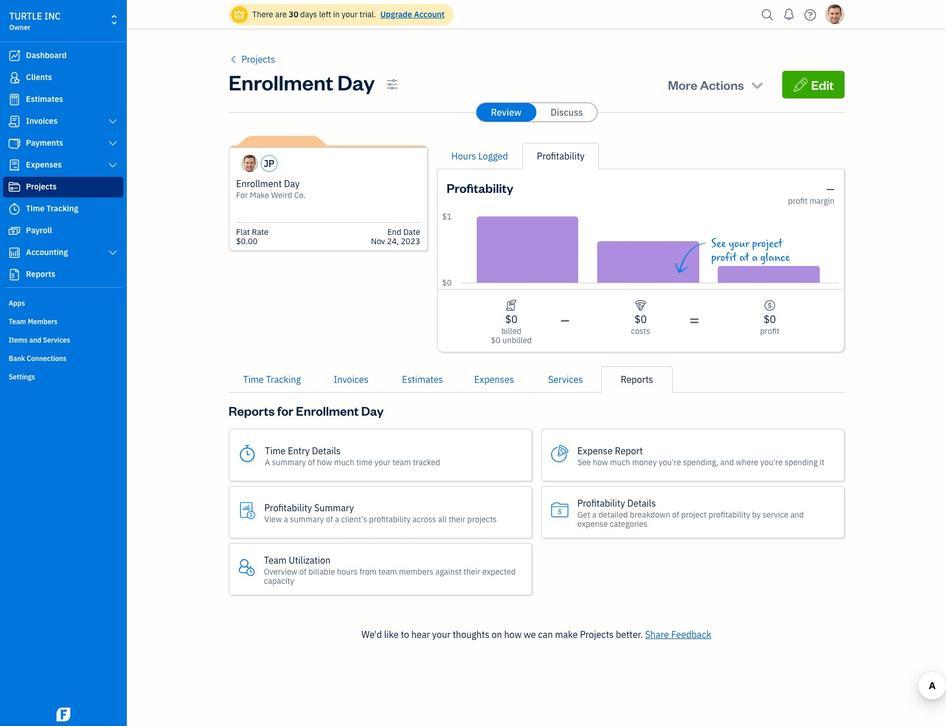 Task type: describe. For each thing, give the bounding box(es) containing it.
costs
[[631, 326, 650, 337]]

client's
[[341, 515, 367, 525]]

share
[[645, 630, 669, 641]]

billable
[[308, 567, 335, 577]]

$0.00
[[236, 236, 258, 247]]

we'd
[[362, 630, 382, 641]]

1 vertical spatial tracking
[[266, 374, 301, 386]]

profitability summary view a summary of a client's profitability across all their projects
[[264, 502, 497, 525]]

$0 for $0 profit
[[764, 313, 776, 326]]

of inside the time entry details a summary of how much time your team tracked
[[308, 457, 315, 468]]

turtle
[[9, 10, 42, 22]]

tracking inside main element
[[46, 204, 78, 214]]

more actions button
[[657, 71, 776, 99]]

nov
[[371, 236, 385, 247]]

1 vertical spatial expenses link
[[458, 367, 530, 393]]

dollarsigncircle image
[[764, 299, 776, 313]]

profit for $0
[[760, 326, 780, 337]]

$0 billed $0 unbilled
[[491, 313, 532, 346]]

money
[[632, 457, 657, 468]]

your inside see your project profit at a glance
[[729, 238, 749, 251]]

$0 profit
[[760, 313, 780, 337]]

payroll
[[26, 225, 52, 236]]

payments
[[26, 138, 63, 148]]

hours
[[451, 150, 476, 162]]

we
[[524, 630, 536, 641]]

detailed
[[598, 510, 628, 520]]

their inside profitability summary view a summary of a client's profitability across all their projects
[[449, 515, 465, 525]]

1 horizontal spatial invoices
[[334, 374, 369, 386]]

services link
[[530, 367, 601, 393]]

projects inside main element
[[26, 182, 57, 192]]

1 vertical spatial estimates
[[402, 374, 443, 386]]

view
[[264, 515, 282, 525]]

clients
[[26, 72, 52, 82]]

dashboard
[[26, 50, 67, 61]]

enrollment for enrollment day
[[229, 69, 333, 96]]

team inside team utilization overview of billable hours from team members against their expected capacity
[[378, 567, 397, 577]]

upgrade account link
[[378, 9, 445, 20]]

days
[[300, 9, 317, 20]]

we'd like to hear your thoughts on how we can make projects better. share feedback
[[362, 630, 711, 641]]

items
[[9, 336, 28, 345]]

co.
[[294, 190, 306, 201]]

jp
[[264, 158, 274, 169]]

1 horizontal spatial services
[[548, 374, 583, 386]]

project inside see your project profit at a glance
[[752, 238, 782, 251]]

bank
[[9, 355, 25, 363]]

left
[[319, 9, 331, 20]]

profitability for profitability summary
[[369, 515, 411, 525]]

weird
[[271, 190, 292, 201]]

hours
[[337, 567, 358, 577]]

profitability inside profitability details get a detailed breakdown of project profitability by service and expense categories
[[577, 498, 625, 509]]

team utilization overview of billable hours from team members against their expected capacity
[[264, 555, 516, 587]]

report image
[[7, 269, 21, 281]]

invoices inside main element
[[26, 116, 58, 126]]

get
[[577, 510, 590, 520]]

members
[[399, 567, 434, 577]]

make
[[555, 630, 578, 641]]

hours logged
[[451, 150, 508, 162]]

chevron large down image for expenses
[[108, 161, 118, 170]]

much inside expense report see how much money you're spending, and where you're spending it
[[610, 457, 630, 468]]

clients link
[[3, 67, 123, 88]]

unbilled
[[502, 336, 532, 346]]

can
[[538, 630, 553, 641]]

flat
[[236, 227, 250, 238]]

your right hear
[[432, 630, 451, 641]]

hear
[[411, 630, 430, 641]]

expense image
[[7, 160, 21, 171]]

chevron large down image for payments
[[108, 139, 118, 148]]

details inside the time entry details a summary of how much time your team tracked
[[312, 445, 341, 457]]

1 vertical spatial time
[[243, 374, 264, 386]]

members
[[28, 318, 58, 326]]

in
[[333, 9, 340, 20]]

spending,
[[683, 457, 718, 468]]

1 horizontal spatial expenses
[[474, 374, 514, 386]]

payments link
[[3, 133, 123, 154]]

all
[[438, 515, 447, 525]]

2 horizontal spatial reports
[[621, 374, 653, 386]]

better.
[[616, 630, 643, 641]]

billed
[[501, 326, 521, 337]]

chart image
[[7, 247, 21, 259]]

at
[[739, 251, 749, 265]]

hours logged button
[[451, 149, 508, 163]]

are
[[275, 9, 287, 20]]

day for enrollment day for make weird co.
[[284, 178, 300, 190]]

items and services link
[[3, 331, 123, 349]]

profitability inside profitability summary view a summary of a client's profitability across all their projects
[[264, 502, 312, 514]]

of inside profitability details get a detailed breakdown of project profitability by service and expense categories
[[672, 510, 679, 520]]

turtle inc owner
[[9, 10, 61, 32]]

$0 costs
[[631, 313, 650, 337]]

30
[[289, 9, 298, 20]]

settings
[[9, 373, 35, 382]]

1 horizontal spatial time tracking link
[[229, 367, 315, 393]]

feedback
[[671, 630, 711, 641]]

estimate image
[[7, 94, 21, 106]]

rate
[[252, 227, 268, 238]]

services inside main element
[[43, 336, 70, 345]]

spending
[[785, 457, 818, 468]]

projects link
[[3, 177, 123, 198]]

expenses inside main element
[[26, 160, 62, 170]]

to
[[401, 630, 409, 641]]

share feedback button
[[645, 628, 711, 642]]

a down summary
[[335, 515, 339, 525]]

projects inside button
[[241, 54, 275, 65]]

trial.
[[360, 9, 376, 20]]

reports inside main element
[[26, 269, 55, 280]]

bank connections
[[9, 355, 66, 363]]

expense
[[577, 519, 608, 530]]

0 horizontal spatial expenses link
[[3, 155, 123, 176]]

$0 for $0 costs
[[634, 313, 647, 326]]

profitability down discuss
[[537, 150, 585, 162]]

project image
[[7, 182, 21, 193]]

it
[[820, 457, 825, 468]]

how inside the time entry details a summary of how much time your team tracked
[[317, 457, 332, 468]]

more
[[668, 77, 697, 93]]

service
[[763, 510, 788, 520]]

and inside profitability details get a detailed breakdown of project profitability by service and expense categories
[[790, 510, 804, 520]]

apps link
[[3, 295, 123, 312]]

items and services
[[9, 336, 70, 345]]

end
[[387, 227, 401, 238]]

make
[[250, 190, 269, 201]]

1 vertical spatial reports link
[[601, 367, 673, 393]]

estimates inside main element
[[26, 94, 63, 104]]

upgrade
[[380, 9, 412, 20]]

payment image
[[7, 138, 21, 149]]

1 vertical spatial time tracking
[[243, 374, 301, 386]]

profit inside see your project profit at a glance
[[711, 251, 737, 265]]

glance
[[760, 251, 790, 265]]



Task type: vqa. For each thing, say whether or not it's contained in the screenshot.
30
yes



Task type: locate. For each thing, give the bounding box(es) containing it.
accounting
[[26, 247, 68, 258]]

overview
[[264, 567, 298, 577]]

0 vertical spatial reports link
[[3, 265, 123, 285]]

projects
[[241, 54, 275, 65], [26, 182, 57, 192], [580, 630, 614, 641]]

time tracking link up for
[[229, 367, 315, 393]]

see inside expense report see how much money you're spending, and where you're spending it
[[577, 457, 591, 468]]

chevron large down image
[[108, 117, 118, 126], [108, 161, 118, 170]]

1 chevron large down image from the top
[[108, 139, 118, 148]]

1 horizontal spatial estimates
[[402, 374, 443, 386]]

team up overview
[[264, 555, 287, 566]]

end date nov 24, 2023
[[371, 227, 420, 247]]

your right in
[[342, 9, 358, 20]]

1 horizontal spatial reports link
[[601, 367, 673, 393]]

inc
[[44, 10, 61, 22]]

enrollment down projects button
[[229, 69, 333, 96]]

0 vertical spatial enrollment
[[229, 69, 333, 96]]

chevrondown image
[[749, 77, 765, 93]]

bank connections link
[[3, 350, 123, 367]]

settings for this project image
[[386, 78, 398, 92]]

day inside "enrollment day for make weird co."
[[284, 178, 300, 190]]

0 horizontal spatial invoices link
[[3, 111, 123, 132]]

0 horizontal spatial time tracking
[[26, 204, 78, 214]]

invoices image
[[505, 299, 517, 313]]

summary down summary
[[290, 515, 324, 525]]

expenses image
[[635, 299, 647, 313]]

like
[[384, 630, 399, 641]]

time tracking link down projects link
[[3, 199, 123, 220]]

chevron large down image down payments link
[[108, 161, 118, 170]]

expense report see how much money you're spending, and where you're spending it
[[577, 445, 825, 468]]

you're
[[659, 457, 681, 468], [760, 457, 783, 468]]

money image
[[7, 225, 21, 237]]

of inside profitability summary view a summary of a client's profitability across all their projects
[[326, 515, 333, 525]]

0 vertical spatial services
[[43, 336, 70, 345]]

invoices
[[26, 116, 58, 126], [334, 374, 369, 386]]

categories
[[610, 519, 647, 530]]

profit down dollarsigncircle icon
[[760, 326, 780, 337]]

profit for —
[[788, 196, 808, 206]]

summary inside the time entry details a summary of how much time your team tracked
[[272, 457, 306, 468]]

of right breakdown
[[672, 510, 679, 520]]

a right view
[[284, 515, 288, 525]]

1 you're from the left
[[659, 457, 681, 468]]

summary inside profitability summary view a summary of a client's profitability across all their projects
[[290, 515, 324, 525]]

actions
[[700, 77, 744, 93]]

1 vertical spatial their
[[463, 567, 480, 577]]

profitability down hours logged button
[[447, 180, 513, 196]]

projects right 'project' image
[[26, 182, 57, 192]]

you're right money
[[659, 457, 681, 468]]

invoices link up reports for enrollment day on the left of page
[[315, 367, 387, 393]]

a
[[265, 457, 270, 468]]

0 horizontal spatial services
[[43, 336, 70, 345]]

expenses down payments at the top left of page
[[26, 160, 62, 170]]

chevron large down image up payments link
[[108, 117, 118, 126]]

—
[[826, 183, 835, 196]]

summary for time
[[272, 457, 306, 468]]

time tracking up for
[[243, 374, 301, 386]]

entry
[[288, 445, 310, 457]]

project
[[752, 238, 782, 251], [681, 510, 707, 520]]

a
[[752, 251, 758, 265], [592, 510, 596, 520], [284, 515, 288, 525], [335, 515, 339, 525]]

1 vertical spatial and
[[720, 457, 734, 468]]

0 horizontal spatial reports link
[[3, 265, 123, 285]]

expenses link down unbilled
[[458, 367, 530, 393]]

1 vertical spatial services
[[548, 374, 583, 386]]

team for members
[[9, 318, 26, 326]]

0 horizontal spatial time
[[26, 204, 45, 214]]

expense
[[577, 445, 613, 457]]

expenses link
[[3, 155, 123, 176], [458, 367, 530, 393]]

0 vertical spatial their
[[449, 515, 465, 525]]

summary for profitability
[[290, 515, 324, 525]]

services
[[43, 336, 70, 345], [548, 374, 583, 386]]

0 horizontal spatial projects
[[26, 182, 57, 192]]

1 horizontal spatial invoices link
[[315, 367, 387, 393]]

0 vertical spatial estimates link
[[3, 89, 123, 110]]

2 much from the left
[[610, 457, 630, 468]]

tracking up for
[[266, 374, 301, 386]]

0 horizontal spatial project
[[681, 510, 707, 520]]

profitability button
[[537, 149, 585, 163]]

0 vertical spatial and
[[29, 336, 41, 345]]

0 vertical spatial invoices link
[[3, 111, 123, 132]]

discuss
[[551, 107, 583, 118]]

day for enrollment day
[[337, 69, 375, 96]]

0 horizontal spatial see
[[577, 457, 591, 468]]

see inside see your project profit at a glance
[[711, 238, 726, 251]]

enrollment for enrollment day for make weird co.
[[236, 178, 282, 190]]

of
[[308, 457, 315, 468], [672, 510, 679, 520], [326, 515, 333, 525], [299, 567, 307, 577]]

your up at
[[729, 238, 749, 251]]

time tracking link
[[3, 199, 123, 220], [229, 367, 315, 393]]

0 vertical spatial day
[[337, 69, 375, 96]]

0 horizontal spatial expenses
[[26, 160, 62, 170]]

expected
[[482, 567, 516, 577]]

profitability left across
[[369, 515, 411, 525]]

summary down the entry
[[272, 457, 306, 468]]

reports for enrollment day
[[229, 403, 384, 419]]

team down apps
[[9, 318, 26, 326]]

2 horizontal spatial projects
[[580, 630, 614, 641]]

expenses link down payments link
[[3, 155, 123, 176]]

project up glance
[[752, 238, 782, 251]]

pencil image
[[793, 77, 809, 93]]

date
[[403, 227, 420, 238]]

2 vertical spatial and
[[790, 510, 804, 520]]

details inside profitability details get a detailed breakdown of project profitability by service and expense categories
[[627, 498, 656, 509]]

estimates link for bottom the 'invoices' link
[[387, 367, 458, 393]]

a inside profitability details get a detailed breakdown of project profitability by service and expense categories
[[592, 510, 596, 520]]

much inside the time entry details a summary of how much time your team tracked
[[334, 457, 354, 468]]

reports link down costs
[[601, 367, 673, 393]]

your
[[342, 9, 358, 20], [729, 238, 749, 251], [374, 457, 391, 468], [432, 630, 451, 641]]

edit link
[[782, 71, 844, 99]]

reports link down 'accounting' link on the left top
[[3, 265, 123, 285]]

1 horizontal spatial you're
[[760, 457, 783, 468]]

$1
[[442, 212, 452, 222]]

0 vertical spatial chevron large down image
[[108, 139, 118, 148]]

$0 for $0 billed $0 unbilled
[[505, 313, 518, 326]]

1 vertical spatial see
[[577, 457, 591, 468]]

chevron large down image for accounting
[[108, 248, 118, 258]]

— profit margin
[[788, 183, 835, 206]]

reports down costs
[[621, 374, 653, 386]]

0 vertical spatial project
[[752, 238, 782, 251]]

owner
[[9, 23, 30, 32]]

0 horizontal spatial tracking
[[46, 204, 78, 214]]

enrollment day for make weird co.
[[236, 178, 306, 201]]

logged
[[478, 150, 508, 162]]

profit left at
[[711, 251, 737, 265]]

freshbooks image
[[54, 709, 73, 722]]

1 vertical spatial reports
[[621, 374, 653, 386]]

2 vertical spatial projects
[[580, 630, 614, 641]]

team for utilization
[[264, 555, 287, 566]]

how left time
[[317, 457, 332, 468]]

0 vertical spatial chevron large down image
[[108, 117, 118, 126]]

2 vertical spatial profit
[[760, 326, 780, 337]]

2 horizontal spatial how
[[593, 457, 608, 468]]

1 horizontal spatial profit
[[760, 326, 780, 337]]

0 vertical spatial tracking
[[46, 204, 78, 214]]

much left time
[[334, 457, 354, 468]]

1 vertical spatial invoices link
[[315, 367, 387, 393]]

by
[[752, 510, 761, 520]]

1 horizontal spatial and
[[720, 457, 734, 468]]

your inside the time entry details a summary of how much time your team tracked
[[374, 457, 391, 468]]

of down summary
[[326, 515, 333, 525]]

0 horizontal spatial reports
[[26, 269, 55, 280]]

reports left for
[[229, 403, 275, 419]]

0 horizontal spatial invoices
[[26, 116, 58, 126]]

profitability left "by"
[[709, 510, 750, 520]]

their right all
[[449, 515, 465, 525]]

team inside team members link
[[9, 318, 26, 326]]

1 chevron large down image from the top
[[108, 117, 118, 126]]

time tracking link inside main element
[[3, 199, 123, 220]]

of down utilization on the left of page
[[299, 567, 307, 577]]

invoices up reports for enrollment day on the left of page
[[334, 374, 369, 386]]

$0 inside $0 profit
[[764, 313, 776, 326]]

2 chevron large down image from the top
[[108, 161, 118, 170]]

for
[[236, 190, 248, 201]]

team members
[[9, 318, 58, 326]]

1 horizontal spatial tracking
[[266, 374, 301, 386]]

search image
[[758, 6, 777, 23]]

notifications image
[[780, 3, 798, 26]]

much
[[334, 457, 354, 468], [610, 457, 630, 468]]

profit left margin
[[788, 196, 808, 206]]

of inside team utilization overview of billable hours from team members against their expected capacity
[[299, 567, 307, 577]]

a inside see your project profit at a glance
[[752, 251, 758, 265]]

day left settings for this project image
[[337, 69, 375, 96]]

dashboard link
[[3, 46, 123, 66]]

0 horizontal spatial how
[[317, 457, 332, 468]]

1 vertical spatial project
[[681, 510, 707, 520]]

1 horizontal spatial team
[[264, 555, 287, 566]]

settings link
[[3, 368, 123, 386]]

1 vertical spatial profit
[[711, 251, 737, 265]]

across
[[413, 515, 436, 525]]

2 vertical spatial time
[[265, 445, 286, 457]]

0 vertical spatial see
[[711, 238, 726, 251]]

how inside expense report see how much money you're spending, and where you're spending it
[[593, 457, 608, 468]]

of down the entry
[[308, 457, 315, 468]]

report
[[615, 445, 643, 457]]

2 horizontal spatial profit
[[788, 196, 808, 206]]

profit inside — profit margin
[[788, 196, 808, 206]]

2 you're from the left
[[760, 457, 783, 468]]

2 horizontal spatial time
[[265, 445, 286, 457]]

summary
[[314, 502, 354, 514]]

2 chevron large down image from the top
[[108, 248, 118, 258]]

chevron large down image
[[108, 139, 118, 148], [108, 248, 118, 258]]

1 horizontal spatial time tracking
[[243, 374, 301, 386]]

$0 for $0
[[442, 278, 452, 288]]

see
[[711, 238, 726, 251], [577, 457, 591, 468]]

and inside expense report see how much money you're spending, and where you're spending it
[[720, 457, 734, 468]]

margin
[[809, 196, 835, 206]]

0 horizontal spatial profit
[[711, 251, 737, 265]]

enrollment inside "enrollment day for make weird co."
[[236, 178, 282, 190]]

time inside the time entry details a summary of how much time your team tracked
[[265, 445, 286, 457]]

chevron large down image inside 'accounting' link
[[108, 248, 118, 258]]

0 vertical spatial estimates
[[26, 94, 63, 104]]

their right against
[[463, 567, 480, 577]]

time tracking
[[26, 204, 78, 214], [243, 374, 301, 386]]

time tracking inside main element
[[26, 204, 78, 214]]

enrollment up the make
[[236, 178, 282, 190]]

estimates link inside main element
[[3, 89, 123, 110]]

0 horizontal spatial you're
[[659, 457, 681, 468]]

expenses down unbilled
[[474, 374, 514, 386]]

2023
[[401, 236, 420, 247]]

profitability up view
[[264, 502, 312, 514]]

and left where
[[720, 457, 734, 468]]

2 horizontal spatial and
[[790, 510, 804, 520]]

1 vertical spatial summary
[[290, 515, 324, 525]]

flat rate $0.00
[[236, 227, 268, 247]]

1 vertical spatial enrollment
[[236, 178, 282, 190]]

1 horizontal spatial project
[[752, 238, 782, 251]]

team inside the time entry details a summary of how much time your team tracked
[[392, 457, 411, 468]]

1 vertical spatial team
[[378, 567, 397, 577]]

details right the entry
[[312, 445, 341, 457]]

0 horizontal spatial time tracking link
[[3, 199, 123, 220]]

dashboard image
[[7, 50, 21, 62]]

profitability inside profitability details get a detailed breakdown of project profitability by service and expense categories
[[709, 510, 750, 520]]

0 vertical spatial summary
[[272, 457, 306, 468]]

1 horizontal spatial estimates link
[[387, 367, 458, 393]]

timer image
[[7, 204, 21, 215]]

profit
[[788, 196, 808, 206], [711, 251, 737, 265], [760, 326, 780, 337]]

see your project profit at a glance
[[711, 238, 790, 265]]

reports link
[[3, 265, 123, 285], [601, 367, 673, 393]]

account
[[414, 9, 445, 20]]

team inside team utilization overview of billable hours from team members against their expected capacity
[[264, 555, 287, 566]]

team
[[392, 457, 411, 468], [378, 567, 397, 577]]

2 vertical spatial enrollment
[[296, 403, 359, 419]]

you're right where
[[760, 457, 783, 468]]

0 horizontal spatial much
[[334, 457, 354, 468]]

1 vertical spatial chevron large down image
[[108, 161, 118, 170]]

and right items
[[29, 336, 41, 345]]

project right breakdown
[[681, 510, 707, 520]]

there are 30 days left in your trial. upgrade account
[[252, 9, 445, 20]]

$0 inside $0 costs
[[634, 313, 647, 326]]

there
[[252, 9, 273, 20]]

how down expense
[[593, 457, 608, 468]]

chevron large down image for invoices
[[108, 117, 118, 126]]

capacity
[[264, 576, 294, 587]]

1 vertical spatial team
[[264, 555, 287, 566]]

1 horizontal spatial much
[[610, 457, 630, 468]]

crown image
[[233, 8, 245, 20]]

1 horizontal spatial profitability
[[709, 510, 750, 520]]

projects right chevronleft icon
[[241, 54, 275, 65]]

0 horizontal spatial estimates link
[[3, 89, 123, 110]]

1 vertical spatial invoices
[[334, 374, 369, 386]]

invoice image
[[7, 116, 21, 127]]

how
[[317, 457, 332, 468], [593, 457, 608, 468], [504, 630, 522, 641]]

1 vertical spatial details
[[627, 498, 656, 509]]

day up co.
[[284, 178, 300, 190]]

a right get
[[592, 510, 596, 520]]

2 vertical spatial day
[[361, 403, 384, 419]]

0 vertical spatial profit
[[788, 196, 808, 206]]

reports down accounting
[[26, 269, 55, 280]]

projects right make
[[580, 630, 614, 641]]

0 horizontal spatial estimates
[[26, 94, 63, 104]]

tracking down projects link
[[46, 204, 78, 214]]

review
[[491, 107, 521, 118]]

invoices up payments at the top left of page
[[26, 116, 58, 126]]

details up breakdown
[[627, 498, 656, 509]]

0 vertical spatial reports
[[26, 269, 55, 280]]

0 horizontal spatial and
[[29, 336, 41, 345]]

enrollment right for
[[296, 403, 359, 419]]

tracked
[[413, 457, 440, 468]]

1 vertical spatial estimates link
[[387, 367, 458, 393]]

a right at
[[752, 251, 758, 265]]

profitability inside profitability summary view a summary of a client's profitability across all their projects
[[369, 515, 411, 525]]

1 much from the left
[[334, 457, 354, 468]]

thoughts
[[453, 630, 489, 641]]

your right time
[[374, 457, 391, 468]]

for
[[277, 403, 293, 419]]

team left tracked
[[392, 457, 411, 468]]

day up the time entry details a summary of how much time your team tracked
[[361, 403, 384, 419]]

time entry details a summary of how much time your team tracked
[[265, 445, 440, 468]]

payroll link
[[3, 221, 123, 242]]

enrollment day
[[229, 69, 375, 96]]

much down report
[[610, 457, 630, 468]]

and right "service"
[[790, 510, 804, 520]]

profitability for profitability details
[[709, 510, 750, 520]]

summary
[[272, 457, 306, 468], [290, 515, 324, 525]]

1 vertical spatial day
[[284, 178, 300, 190]]

0 horizontal spatial details
[[312, 445, 341, 457]]

0 vertical spatial expenses link
[[3, 155, 123, 176]]

team members link
[[3, 313, 123, 330]]

how right on
[[504, 630, 522, 641]]

team right from
[[378, 567, 397, 577]]

enrollment
[[229, 69, 333, 96], [236, 178, 282, 190], [296, 403, 359, 419]]

tracking
[[46, 204, 78, 214], [266, 374, 301, 386]]

1 horizontal spatial how
[[504, 630, 522, 641]]

profitability up detailed on the bottom right of the page
[[577, 498, 625, 509]]

1 vertical spatial projects
[[26, 182, 57, 192]]

go to help image
[[801, 6, 820, 23]]

invoices link up payments link
[[3, 111, 123, 132]]

1 horizontal spatial expenses link
[[458, 367, 530, 393]]

estimates link for clients link
[[3, 89, 123, 110]]

0 vertical spatial team
[[9, 318, 26, 326]]

main element
[[0, 0, 156, 727]]

0 horizontal spatial team
[[9, 318, 26, 326]]

time tracking down projects link
[[26, 204, 78, 214]]

chevronleft image
[[229, 52, 239, 66]]

review link
[[476, 103, 536, 122]]

client image
[[7, 72, 21, 84]]

and inside main element
[[29, 336, 41, 345]]

2 vertical spatial reports
[[229, 403, 275, 419]]

1 horizontal spatial see
[[711, 238, 726, 251]]

1 horizontal spatial time
[[243, 374, 264, 386]]

1 horizontal spatial projects
[[241, 54, 275, 65]]

1 horizontal spatial reports
[[229, 403, 275, 419]]

their inside team utilization overview of billable hours from team members against their expected capacity
[[463, 567, 480, 577]]

time inside main element
[[26, 204, 45, 214]]

project inside profitability details get a detailed breakdown of project profitability by service and expense categories
[[681, 510, 707, 520]]

1 vertical spatial time tracking link
[[229, 367, 315, 393]]

0 vertical spatial projects
[[241, 54, 275, 65]]



